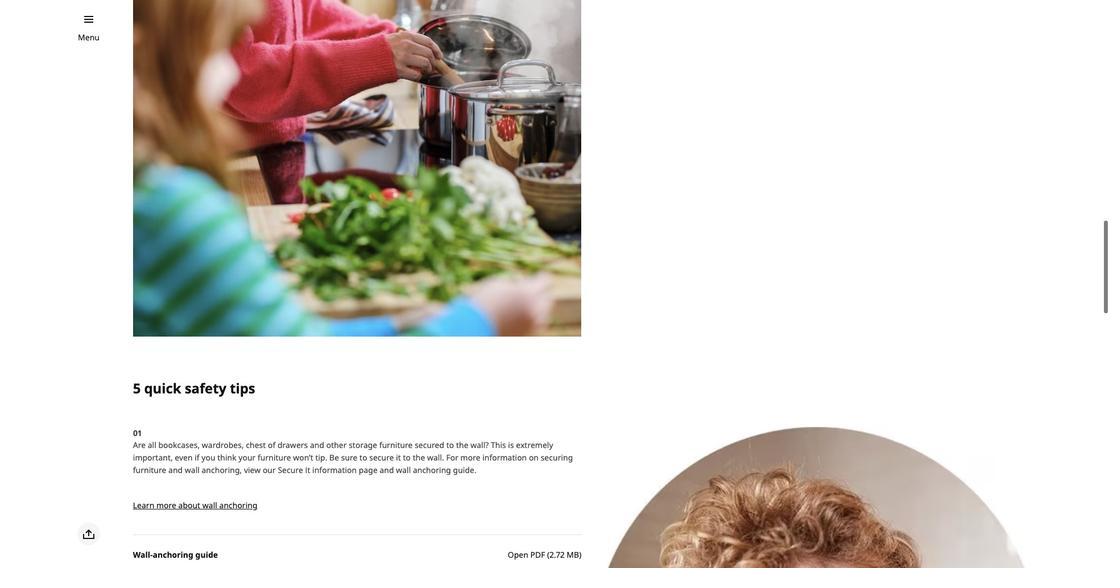 Task type: describe. For each thing, give the bounding box(es) containing it.
1 vertical spatial furniture
[[258, 453, 291, 463]]

of
[[268, 440, 276, 451]]

2 horizontal spatial wall
[[396, 465, 411, 476]]

2 horizontal spatial and
[[380, 465, 394, 476]]

)
[[579, 550, 582, 561]]

guide
[[195, 550, 218, 561]]

2 horizontal spatial to
[[447, 440, 454, 451]]

1 horizontal spatial information
[[483, 453, 527, 463]]

1 vertical spatial more
[[156, 500, 176, 511]]

0 horizontal spatial furniture
[[133, 465, 166, 476]]

(
[[547, 550, 550, 561]]

are
[[133, 440, 146, 451]]

1 horizontal spatial wall
[[202, 500, 217, 511]]

5
[[133, 379, 141, 398]]

storage
[[349, 440, 377, 451]]

tip.
[[315, 453, 327, 463]]

wall.
[[427, 453, 444, 463]]

all
[[148, 440, 156, 451]]

chest
[[246, 440, 266, 451]]

0 horizontal spatial and
[[168, 465, 183, 476]]

secure
[[369, 453, 394, 463]]

open
[[508, 550, 528, 561]]

secure
[[278, 465, 303, 476]]

menu
[[78, 32, 100, 43]]

sure
[[341, 453, 358, 463]]

0 vertical spatial furniture
[[379, 440, 413, 451]]

learn
[[133, 500, 154, 511]]

about
[[178, 500, 200, 511]]

securing
[[541, 453, 573, 463]]

1 horizontal spatial and
[[310, 440, 324, 451]]

5 quick safety tips
[[133, 379, 255, 398]]

a child is at the countertop as an adult in a red sweater stirs a stainless steel ikea 365+ pot at the rear of an induction hob. image
[[133, 0, 582, 337]]

you
[[202, 453, 215, 463]]

secured
[[415, 440, 444, 451]]

1 horizontal spatial anchoring
[[219, 500, 257, 511]]

quick
[[144, 379, 181, 398]]

page
[[359, 465, 378, 476]]

more inside 01 are all bookcases, wardrobes, chest of drawers and other storage furniture secured to the wall? this is extremely important, even if you think your furniture won't tip. be sure to secure it to the wall. for more information on securing furniture and wall anchoring, view our secure it information page and wall anchoring guide.
[[461, 453, 481, 463]]

2.72
[[550, 550, 565, 561]]

01 are all bookcases, wardrobes, chest of drawers and other storage furniture secured to the wall? this is extremely important, even if you think your furniture won't tip. be sure to secure it to the wall. for more information on securing furniture and wall anchoring, view our secure it information page and wall anchoring guide.
[[133, 428, 573, 476]]

a circular image of a child wearing goggles holding a magnifying glass to his face. image
[[593, 427, 1042, 568]]



Task type: locate. For each thing, give the bounding box(es) containing it.
bookcases,
[[158, 440, 200, 451]]

1 vertical spatial anchoring
[[219, 500, 257, 511]]

1 horizontal spatial furniture
[[258, 453, 291, 463]]

it
[[396, 453, 401, 463]]

more right learn
[[156, 500, 176, 511]]

and down even
[[168, 465, 183, 476]]

1 horizontal spatial the
[[456, 440, 469, 451]]

1 vertical spatial information
[[312, 465, 357, 476]]

information down be
[[312, 465, 357, 476]]

anchoring down view
[[219, 500, 257, 511]]

if
[[195, 453, 200, 463]]

for
[[446, 453, 459, 463]]

0 vertical spatial information
[[483, 453, 527, 463]]

the
[[456, 440, 469, 451], [413, 453, 425, 463]]

won't
[[293, 453, 313, 463]]

2 horizontal spatial furniture
[[379, 440, 413, 451]]

wall?
[[471, 440, 489, 451]]

1 horizontal spatial more
[[461, 453, 481, 463]]

menu button
[[78, 31, 100, 44]]

and down "secure"
[[380, 465, 394, 476]]

anchoring inside 01 are all bookcases, wardrobes, chest of drawers and other storage furniture secured to the wall? this is extremely important, even if you think your furniture won't tip. be sure to secure it to the wall. for more information on securing furniture and wall anchoring, view our secure it information page and wall anchoring guide.
[[413, 465, 451, 476]]

is
[[508, 440, 514, 451]]

0 horizontal spatial more
[[156, 500, 176, 511]]

to right it
[[403, 453, 411, 463]]

open pdf ( 2.72 mb )
[[508, 550, 582, 561]]

01
[[133, 428, 142, 438]]

drawers
[[278, 440, 308, 451]]

0 horizontal spatial the
[[413, 453, 425, 463]]

to up for
[[447, 440, 454, 451]]

learn more about wall anchoring
[[133, 500, 257, 511]]

information
[[483, 453, 527, 463], [312, 465, 357, 476]]

the down "secured"
[[413, 453, 425, 463]]

your
[[239, 453, 256, 463]]

0 vertical spatial more
[[461, 453, 481, 463]]

be
[[329, 453, 339, 463]]

wall-
[[133, 550, 153, 561]]

wall down if
[[185, 465, 200, 476]]

and
[[310, 440, 324, 451], [168, 465, 183, 476], [380, 465, 394, 476]]

more
[[461, 453, 481, 463], [156, 500, 176, 511]]

view
[[244, 465, 261, 476]]

to down 'storage'
[[360, 453, 367, 463]]

this
[[491, 440, 506, 451]]

it
[[305, 465, 310, 476]]

anchoring left guide
[[153, 550, 193, 561]]

the up for
[[456, 440, 469, 451]]

wall down it
[[396, 465, 411, 476]]

pdf
[[531, 550, 545, 561]]

our
[[263, 465, 276, 476]]

information down this
[[483, 453, 527, 463]]

0 horizontal spatial information
[[312, 465, 357, 476]]

furniture down of
[[258, 453, 291, 463]]

and up tip.
[[310, 440, 324, 451]]

other
[[326, 440, 347, 451]]

wall right about
[[202, 500, 217, 511]]

furniture
[[379, 440, 413, 451], [258, 453, 291, 463], [133, 465, 166, 476]]

anchoring
[[413, 465, 451, 476], [219, 500, 257, 511], [153, 550, 193, 561]]

learn more about wall anchoring link
[[133, 500, 257, 511]]

mb
[[567, 550, 579, 561]]

0 horizontal spatial anchoring
[[153, 550, 193, 561]]

1 horizontal spatial to
[[403, 453, 411, 463]]

1 vertical spatial the
[[413, 453, 425, 463]]

0 vertical spatial the
[[456, 440, 469, 451]]

tips
[[230, 379, 255, 398]]

0 horizontal spatial to
[[360, 453, 367, 463]]

2 horizontal spatial anchoring
[[413, 465, 451, 476]]

more up guide.
[[461, 453, 481, 463]]

wall
[[185, 465, 200, 476], [396, 465, 411, 476], [202, 500, 217, 511]]

2 vertical spatial anchoring
[[153, 550, 193, 561]]

2 vertical spatial furniture
[[133, 465, 166, 476]]

extremely
[[516, 440, 553, 451]]

think
[[217, 453, 237, 463]]

important,
[[133, 453, 173, 463]]

safety
[[185, 379, 226, 398]]

guide.
[[453, 465, 477, 476]]

even
[[175, 453, 193, 463]]

wall-anchoring guide
[[133, 550, 218, 561]]

wardrobes,
[[202, 440, 244, 451]]

0 horizontal spatial wall
[[185, 465, 200, 476]]

on
[[529, 453, 539, 463]]

anchoring down wall.
[[413, 465, 451, 476]]

0 vertical spatial anchoring
[[413, 465, 451, 476]]

anchoring,
[[202, 465, 242, 476]]

furniture down important,
[[133, 465, 166, 476]]

furniture up it
[[379, 440, 413, 451]]

to
[[447, 440, 454, 451], [360, 453, 367, 463], [403, 453, 411, 463]]



Task type: vqa. For each thing, say whether or not it's contained in the screenshot.
And to the middle
yes



